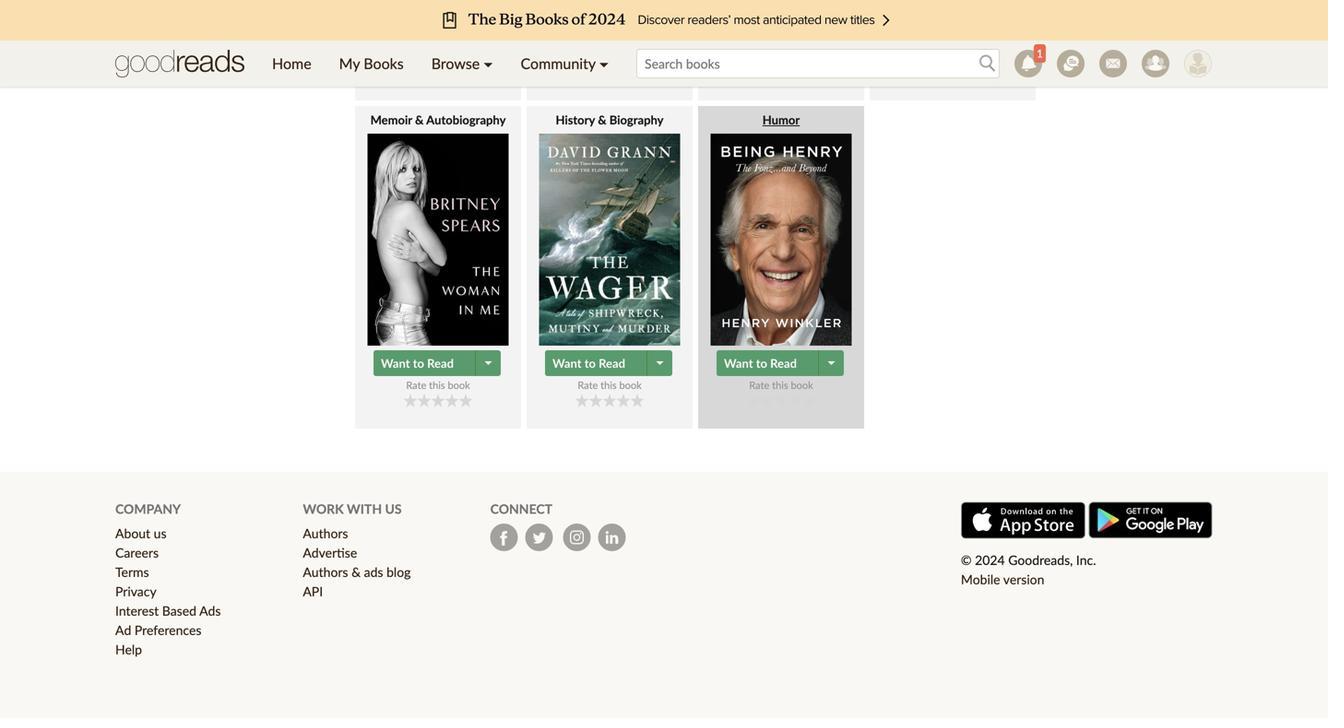 Task type: vqa. For each thing, say whether or not it's contained in the screenshot.
Want
yes



Task type: locate. For each thing, give the bounding box(es) containing it.
0 horizontal spatial ▾
[[484, 54, 493, 72]]

us inside work with us authors advertise authors & ads blog api
[[385, 502, 402, 517]]

mobile
[[961, 572, 1001, 588]]

community
[[521, 54, 596, 72]]

0 horizontal spatial us
[[154, 526, 167, 542]]

authors & ads blog link
[[303, 565, 411, 581]]

goodreads on facebook image
[[491, 524, 518, 552]]

work with us authors advertise authors & ads blog api
[[303, 502, 411, 600]]

inbox image
[[1100, 50, 1128, 78]]

work
[[303, 502, 344, 517]]

want to read button
[[374, 22, 478, 48], [545, 22, 650, 48], [717, 22, 821, 48], [889, 22, 993, 48], [374, 351, 478, 377], [545, 351, 650, 377], [717, 351, 821, 377]]

1 horizontal spatial &
[[415, 113, 424, 127]]

want to read
[[381, 28, 454, 43], [553, 28, 626, 43], [724, 28, 797, 43], [896, 28, 969, 43], [381, 356, 454, 371], [553, 356, 626, 371], [724, 356, 797, 371]]

book
[[448, 51, 470, 63], [620, 51, 642, 63], [963, 51, 985, 63], [448, 379, 470, 392], [620, 379, 642, 392], [791, 379, 813, 392]]

2 authors from the top
[[303, 565, 348, 581]]

us for about
[[154, 526, 167, 542]]

1 vertical spatial authors
[[303, 565, 348, 581]]

0 vertical spatial us
[[385, 502, 402, 517]]

this
[[429, 51, 445, 63], [601, 51, 617, 63], [944, 51, 960, 63], [429, 379, 445, 392], [601, 379, 617, 392], [772, 379, 789, 392]]

▾ right community
[[600, 54, 609, 72]]

memoir & autobiography
[[371, 113, 506, 127]]

us
[[385, 502, 402, 517], [154, 526, 167, 542]]

& right memoir at left
[[415, 113, 424, 127]]

notifications element
[[1015, 44, 1046, 78]]

&
[[415, 113, 424, 127], [598, 113, 607, 127], [352, 565, 361, 581]]

1 vertical spatial us
[[154, 526, 167, 542]]

& right history
[[598, 113, 607, 127]]

want
[[381, 28, 410, 43], [553, 28, 582, 43], [724, 28, 753, 43], [896, 28, 925, 43], [381, 356, 410, 371], [553, 356, 582, 371], [724, 356, 753, 371]]

authors up advertise
[[303, 526, 348, 542]]

the woman in me image
[[368, 134, 509, 346]]

goodreads on linkedin image
[[599, 524, 626, 552]]

api link
[[303, 584, 323, 600]]

mobile version link
[[961, 572, 1045, 588]]

ad preferences link
[[115, 623, 202, 639]]

& for autobiography
[[415, 113, 424, 127]]

us right about
[[154, 526, 167, 542]]

1 horizontal spatial ▾
[[600, 54, 609, 72]]

read
[[427, 28, 454, 43], [599, 28, 626, 43], [771, 28, 797, 43], [942, 28, 969, 43], [427, 356, 454, 371], [599, 356, 626, 371], [771, 356, 797, 371]]

menu
[[258, 41, 623, 87]]

based
[[162, 604, 197, 619]]

browse
[[432, 54, 480, 72]]

help link
[[115, 642, 142, 658]]

2 ▾ from the left
[[600, 54, 609, 72]]

authors
[[303, 526, 348, 542], [303, 565, 348, 581]]

1 horizontal spatial us
[[385, 502, 402, 517]]

community ▾ button
[[507, 41, 623, 87]]

books
[[364, 54, 404, 72]]

rate
[[406, 51, 427, 63], [578, 51, 598, 63], [921, 51, 941, 63], [406, 379, 427, 392], [578, 379, 598, 392], [750, 379, 770, 392]]

▾ right browse
[[484, 54, 493, 72]]

1
[[1037, 47, 1044, 60]]

poverty, by america image
[[883, 0, 1024, 18]]

blog
[[387, 565, 411, 581]]

version
[[1004, 572, 1045, 588]]

authors link
[[303, 526, 348, 542]]

biography
[[610, 113, 664, 127]]

0 horizontal spatial &
[[352, 565, 361, 581]]

© 2024 goodreads, inc. mobile version
[[961, 553, 1097, 588]]

advertise
[[303, 545, 357, 561]]

rate this book
[[406, 51, 470, 63], [578, 51, 642, 63], [921, 51, 985, 63], [406, 379, 470, 392], [578, 379, 642, 392], [750, 379, 813, 392]]

& inside work with us authors advertise authors & ads blog api
[[352, 565, 361, 581]]

1 authors from the top
[[303, 526, 348, 542]]

1 ▾ from the left
[[484, 54, 493, 72]]

0 vertical spatial authors
[[303, 526, 348, 542]]

us inside company about us careers terms privacy interest based ads ad preferences help
[[154, 526, 167, 542]]

us for with
[[385, 502, 402, 517]]

about
[[115, 526, 150, 542]]

& left ads
[[352, 565, 361, 581]]

authors down advertise
[[303, 565, 348, 581]]

ads
[[364, 565, 383, 581]]

1 button
[[1008, 41, 1050, 87]]

preferences
[[135, 623, 202, 639]]

my group discussions image
[[1057, 50, 1085, 78]]

us right with
[[385, 502, 402, 517]]

home
[[272, 54, 312, 72]]

advertise link
[[303, 545, 357, 561]]

ad
[[115, 623, 131, 639]]

▾
[[484, 54, 493, 72], [600, 54, 609, 72]]

to
[[413, 28, 424, 43], [585, 28, 596, 43], [756, 28, 768, 43], [928, 28, 939, 43], [413, 356, 424, 371], [585, 356, 596, 371], [756, 356, 768, 371]]

goodreads,
[[1009, 553, 1073, 568]]

divine rivals (letters of enchantment, #1) image
[[368, 0, 509, 18]]

2 horizontal spatial &
[[598, 113, 607, 127]]

humor
[[763, 113, 800, 127]]



Task type: describe. For each thing, give the bounding box(es) containing it.
interest
[[115, 604, 159, 619]]

humor link
[[698, 112, 865, 346]]

Search for books to add to your shelves search field
[[637, 49, 1000, 78]]

history
[[556, 113, 595, 127]]

weyward image
[[711, 0, 852, 18]]

memoir & autobiography link
[[355, 112, 521, 346]]

browse ▾
[[432, 54, 493, 72]]

careers link
[[115, 545, 159, 561]]

inc.
[[1077, 553, 1097, 568]]

help
[[115, 642, 142, 658]]

bob builder image
[[1185, 50, 1212, 78]]

▾ for browse ▾
[[484, 54, 493, 72]]

history & biography link
[[527, 112, 693, 346]]

api
[[303, 584, 323, 600]]

goodreads on twitter image
[[526, 524, 553, 552]]

▾ for community ▾
[[600, 54, 609, 72]]

terms link
[[115, 565, 149, 581]]

& for biography
[[598, 113, 607, 127]]

my
[[339, 54, 360, 72]]

browse ▾ button
[[418, 41, 507, 87]]

my books
[[339, 54, 404, 72]]

interest based ads link
[[115, 604, 221, 619]]

my books link
[[325, 41, 418, 87]]

about us link
[[115, 526, 167, 542]]

check & mate image
[[539, 0, 680, 17]]

company
[[115, 502, 181, 517]]

careers
[[115, 545, 159, 561]]

memoir
[[371, 113, 412, 127]]

Search books text field
[[637, 49, 1000, 78]]

with
[[347, 502, 382, 517]]

community ▾
[[521, 54, 609, 72]]

the wager: a tale of shipwreck, mutiny and murder image
[[539, 134, 680, 346]]

goodreads on instagram image
[[564, 524, 591, 552]]

privacy
[[115, 584, 157, 600]]

connect
[[491, 502, 553, 517]]

autobiography
[[426, 113, 506, 127]]

©
[[961, 553, 972, 568]]

company about us careers terms privacy interest based ads ad preferences help
[[115, 502, 221, 658]]

terms
[[115, 565, 149, 581]]

2024
[[975, 553, 1005, 568]]

privacy link
[[115, 584, 157, 600]]

download app for ios image
[[961, 502, 1086, 539]]

ads
[[199, 604, 221, 619]]

menu containing home
[[258, 41, 623, 87]]

friend requests image
[[1142, 50, 1170, 78]]

history & biography
[[556, 113, 664, 127]]

being henry: the fonz . . . and beyond image
[[711, 134, 852, 346]]

download app for android image
[[1089, 502, 1213, 539]]

home link
[[258, 41, 325, 87]]



